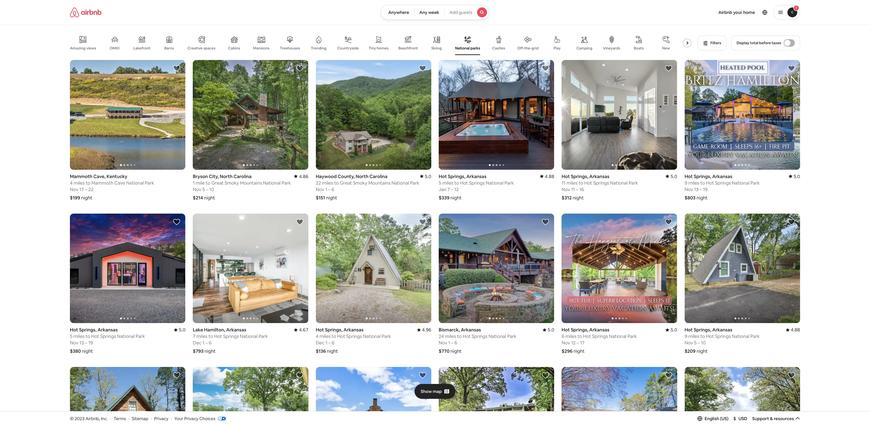 Task type: vqa. For each thing, say whether or not it's contained in the screenshot.
Nov associated with Hot Springs, Arkansas 11 miles to Hot Springs National Park Nov 11 – 16 $312 night
yes



Task type: describe. For each thing, give the bounding box(es) containing it.
lakefront
[[134, 46, 151, 51]]

barns
[[164, 46, 174, 51]]

lake
[[193, 327, 203, 333]]

springs, for hot springs, arkansas 9 miles to hot springs national park nov 5 – 10 $209 night
[[695, 328, 712, 333]]

mile
[[196, 180, 205, 186]]

camping
[[577, 46, 593, 51]]

5.0 out of 5 average rating image for hot springs, arkansas 11 miles to hot springs national park nov 11 – 16 $312 night
[[666, 174, 678, 180]]

play
[[554, 46, 561, 51]]

national inside bismarck, arkansas 24 miles to hot springs national park nov 1 – 6 $770 night
[[489, 334, 507, 340]]

dec for 7
[[193, 341, 202, 346]]

$214
[[193, 195, 203, 201]]

profile element
[[497, 0, 801, 25]]

to for hot springs, arkansas 6 miles to hot springs national park nov 12 – 17 $296 night
[[578, 334, 583, 340]]

1 inside dropdown button
[[797, 6, 798, 10]]

nov for hot springs, arkansas 6 miles to hot springs national park nov 12 – 17 $296 night
[[562, 341, 571, 346]]

national for hot springs, arkansas 6 miles to hot springs national park nov 12 – 17 $296 night
[[610, 334, 627, 340]]

5.0 out of 5 average rating image for hot springs, arkansas 5 miles to hot springs national park nov 13 – 19 $380 night
[[174, 327, 186, 333]]

$339
[[439, 195, 450, 201]]

springs inside bismarck, arkansas 24 miles to hot springs national park nov 1 – 6 $770 night
[[472, 334, 488, 340]]

national for hot springs, arkansas 4 miles to hot springs national park dec 1 – 6 $136 night
[[363, 334, 381, 340]]

springs for hot springs, arkansas 9 miles to hot springs national park nov 13 – 19 $803 night
[[716, 180, 732, 186]]

springs, for hot springs, arkansas 5 miles to hot springs national park jan 7 – 12 $339 night
[[448, 174, 466, 180]]

park for hot springs, arkansas 5 miles to hot springs national park jan 7 – 12 $339 night
[[505, 180, 514, 186]]

10 inside bryson city, north carolina 1 mile to great smoky mountains national park nov 5 – 10 $214 night
[[209, 187, 214, 193]]

off-the-grid
[[518, 46, 539, 51]]

add to wishlist: bismarck, arkansas image
[[542, 219, 550, 226]]

$803
[[685, 195, 696, 201]]

12 inside hot springs, arkansas 6 miles to hot springs national park nov 12 – 17 $296 night
[[572, 341, 576, 346]]

springs for hot springs, arkansas 9 miles to hot springs national park nov 5 – 10 $209 night
[[716, 334, 732, 340]]

national for hot springs, arkansas 5 miles to hot springs national park jan 7 – 12 $339 night
[[486, 180, 504, 186]]

map
[[433, 389, 442, 395]]

park inside bismarck, arkansas 24 miles to hot springs national park nov 1 – 6 $770 night
[[508, 334, 517, 340]]

vineyards
[[604, 46, 621, 51]]

inc.
[[101, 416, 108, 422]]

arkansas for hot springs, arkansas 6 miles to hot springs national park nov 12 – 17 $296 night
[[590, 327, 610, 333]]

filters
[[711, 41, 722, 46]]

miles for lake hamilton, arkansas 7 miles to hot springs national park dec 1 – 6 $793 night
[[197, 334, 208, 340]]

$136
[[316, 349, 326, 355]]

– for hot springs, arkansas 5 miles to hot springs national park nov 13 – 19 $380 night
[[85, 341, 87, 346]]

add
[[450, 10, 458, 15]]

0 horizontal spatial 11
[[562, 180, 566, 186]]

$209
[[685, 349, 696, 355]]

cave
[[114, 180, 125, 186]]

to inside haywood county, north carolina 22 miles to great smoky mountains national park nov 1 – 6 $151 night
[[334, 180, 339, 186]]

$312
[[562, 195, 572, 201]]

support
[[753, 417, 770, 422]]

16
[[580, 187, 585, 193]]

arkansas for hot springs, arkansas 4 miles to hot springs national park dec 1 – 6 $136 night
[[344, 328, 364, 333]]

add guests button
[[445, 5, 490, 20]]

add guests
[[450, 10, 473, 15]]

north for city,
[[220, 174, 233, 180]]

night for lake hamilton, arkansas 7 miles to hot springs national park dec 1 – 6 $793 night
[[205, 349, 216, 355]]

before
[[760, 41, 772, 46]]

night for hot springs, arkansas 9 miles to hot springs national park nov 13 – 19 $803 night
[[697, 195, 708, 201]]

1 inside bryson city, north carolina 1 mile to great smoky mountains national park nov 5 – 10 $214 night
[[193, 180, 195, 186]]

1 vertical spatial mammoth
[[91, 180, 113, 186]]

terms
[[114, 416, 126, 422]]

show
[[421, 389, 432, 395]]

springs, for hot springs, arkansas 4 miles to hot springs national park dec 1 – 6 $136 night
[[325, 328, 343, 333]]

17 inside hot springs, arkansas 6 miles to hot springs national park nov 12 – 17 $296 night
[[581, 341, 585, 346]]

homes
[[377, 46, 389, 51]]

5.0 for bismarck, arkansas 24 miles to hot springs national park nov 1 – 6 $770 night
[[548, 327, 555, 333]]

city,
[[209, 174, 219, 180]]

hot springs, arkansas 5 miles to hot springs national park nov 13 – 19 $380 night
[[70, 327, 145, 355]]

1 horizontal spatial 11
[[572, 187, 576, 193]]

add to wishlist: haywood county, north carolina image
[[419, 65, 427, 72]]

your
[[174, 416, 183, 422]]

treehouses
[[280, 46, 300, 51]]

arkansas for hot springs, arkansas 5 miles to hot springs national park nov 13 – 19 $380 night
[[98, 327, 118, 333]]

national for lake hamilton, arkansas 7 miles to hot springs national park dec 1 – 6 $793 night
[[240, 334, 258, 340]]

add to wishlist: lake hamilton, arkansas image
[[296, 219, 304, 226]]

1 inside haywood county, north carolina 22 miles to great smoky mountains national park nov 1 – 6 $151 night
[[326, 187, 328, 193]]

night for hot springs, arkansas 4 miles to hot springs national park dec 1 – 6 $136 night
[[327, 349, 338, 355]]

lake hamilton, arkansas 7 miles to hot springs national park dec 1 – 6 $793 night
[[193, 327, 268, 355]]

13 for $803
[[695, 187, 699, 193]]

privacy link
[[154, 416, 169, 422]]

– inside bismarck, arkansas 24 miles to hot springs national park nov 1 – 6 $770 night
[[452, 341, 454, 346]]

4.88 out of 5 average rating image
[[541, 174, 555, 180]]

amazing
[[70, 46, 86, 51]]

– inside haywood county, north carolina 22 miles to great smoky mountains national park nov 1 – 6 $151 night
[[329, 187, 331, 193]]

7 inside "hot springs, arkansas 5 miles to hot springs national park jan 7 – 12 $339 night"
[[448, 187, 450, 193]]

hamilton,
[[204, 327, 225, 333]]

cave,
[[93, 174, 106, 180]]

hot inside bismarck, arkansas 24 miles to hot springs national park nov 1 – 6 $770 night
[[463, 334, 471, 340]]

dec for 4
[[316, 341, 325, 346]]

5.0 for haywood county, north carolina 22 miles to great smoky mountains national park nov 1 – 6 $151 night
[[425, 174, 432, 180]]

night inside haywood county, north carolina 22 miles to great smoky mountains national park nov 1 – 6 $151 night
[[326, 195, 338, 201]]

$ usd
[[734, 417, 748, 422]]

5 inside hot springs, arkansas 9 miles to hot springs national park nov 5 – 10 $209 night
[[695, 341, 697, 346]]

bryson
[[193, 174, 208, 180]]

park for hot springs, arkansas 11 miles to hot springs national park nov 11 – 16 $312 night
[[629, 180, 639, 186]]

– inside bryson city, north carolina 1 mile to great smoky mountains national park nov 5 – 10 $214 night
[[206, 187, 208, 193]]

miles for hot springs, arkansas 4 miles to hot springs national park dec 1 – 6 $136 night
[[320, 334, 331, 340]]

show map
[[421, 389, 442, 395]]

omg!
[[110, 46, 120, 51]]

4.67
[[299, 327, 309, 333]]

night for hot springs, arkansas 9 miles to hot springs national park nov 5 – 10 $209 night
[[697, 349, 708, 355]]

new
[[663, 46, 671, 51]]

17 inside mammoth cave, kentucky 4 miles to mammoth cave national park nov 17 – 22 $199 night
[[79, 187, 84, 193]]

4 · from the left
[[171, 416, 172, 422]]

to for hot springs, arkansas 4 miles to hot springs national park dec 1 – 6 $136 night
[[332, 334, 337, 340]]

19 for $380
[[88, 341, 93, 346]]

your privacy choices link
[[174, 416, 226, 422]]

park for hot springs, arkansas 5 miles to hot springs national park nov 13 – 19 $380 night
[[136, 334, 145, 340]]

english
[[705, 417, 720, 422]]

miles for hot springs, arkansas 5 miles to hot springs national park nov 13 – 19 $380 night
[[74, 334, 85, 340]]

bismarck,
[[439, 327, 460, 333]]

nov inside bismarck, arkansas 24 miles to hot springs national park nov 1 – 6 $770 night
[[439, 341, 448, 346]]

miles for mammoth cave, kentucky 4 miles to mammoth cave national park nov 17 – 22 $199 night
[[74, 180, 85, 186]]

arkansas for hot springs, arkansas 9 miles to hot springs national park nov 13 – 19 $803 night
[[713, 174, 733, 180]]

support & resources
[[753, 417, 795, 422]]

park inside haywood county, north carolina 22 miles to great smoky mountains national park nov 1 – 6 $151 night
[[411, 180, 420, 186]]

5 inside bryson city, north carolina 1 mile to great smoky mountains national park nov 5 – 10 $214 night
[[203, 187, 205, 193]]

park for mammoth cave, kentucky 4 miles to mammoth cave national park nov 17 – 22 $199 night
[[145, 180, 154, 186]]

miles inside bismarck, arkansas 24 miles to hot springs national park nov 1 – 6 $770 night
[[445, 334, 457, 340]]

$
[[734, 417, 737, 422]]

mansions
[[253, 46, 270, 51]]

hot springs, arkansas 9 miles to hot springs national park nov 5 – 10 $209 night
[[685, 328, 761, 355]]

hot inside lake hamilton, arkansas 7 miles to hot springs national park dec 1 – 6 $793 night
[[214, 334, 222, 340]]

national for hot springs, arkansas 9 miles to hot springs national park nov 13 – 19 $803 night
[[733, 180, 750, 186]]

to for hot springs, arkansas 5 miles to hot springs national park jan 7 – 12 $339 night
[[455, 180, 459, 186]]

great for county,
[[340, 180, 352, 186]]

$151
[[316, 195, 325, 201]]

miles for hot springs, arkansas 11 miles to hot springs national park nov 11 – 16 $312 night
[[567, 180, 578, 186]]

5.0 for hot springs, arkansas 5 miles to hot springs national park nov 13 – 19 $380 night
[[179, 327, 186, 333]]

sitemap
[[132, 416, 148, 422]]

6 inside lake hamilton, arkansas 7 miles to hot springs national park dec 1 – 6 $793 night
[[209, 341, 212, 346]]

national for hot springs, arkansas 5 miles to hot springs national park nov 13 – 19 $380 night
[[117, 334, 135, 340]]

to inside bryson city, north carolina 1 mile to great smoky mountains national park nov 5 – 10 $214 night
[[206, 180, 211, 186]]

airbnb,
[[86, 416, 100, 422]]

boats
[[635, 46, 644, 51]]

4.88 for hot springs, arkansas 5 miles to hot springs national park jan 7 – 12 $339 night
[[545, 174, 555, 180]]

amazing views
[[70, 46, 96, 51]]

22 inside haywood county, north carolina 22 miles to great smoky mountains national park nov 1 – 6 $151 night
[[316, 180, 321, 186]]

2 · from the left
[[129, 416, 130, 422]]

1 inside bismarck, arkansas 24 miles to hot springs national park nov 1 – 6 $770 night
[[449, 341, 451, 346]]

english (us) button
[[698, 417, 729, 422]]

to for lake hamilton, arkansas 7 miles to hot springs national park dec 1 – 6 $793 night
[[209, 334, 213, 340]]

tiny homes
[[369, 46, 389, 51]]

any week
[[420, 10, 440, 15]]

1 inside hot springs, arkansas 4 miles to hot springs national park dec 1 – 6 $136 night
[[326, 341, 328, 346]]

4.67 out of 5 average rating image
[[294, 327, 309, 333]]

any week button
[[415, 5, 445, 20]]

13 for $380
[[79, 341, 84, 346]]

terms link
[[114, 416, 126, 422]]

haywood
[[316, 174, 337, 180]]

springs, for hot springs, arkansas 5 miles to hot springs national park nov 13 – 19 $380 night
[[79, 327, 97, 333]]

night for hot springs, arkansas 5 miles to hot springs national park nov 13 – 19 $380 night
[[82, 349, 93, 355]]

4.86
[[299, 174, 309, 180]]

north for county,
[[356, 174, 369, 180]]

to inside bismarck, arkansas 24 miles to hot springs national park nov 1 – 6 $770 night
[[458, 334, 462, 340]]

night inside bryson city, north carolina 1 mile to great smoky mountains national park nov 5 – 10 $214 night
[[204, 195, 215, 201]]

0 vertical spatial mammoth
[[70, 174, 92, 180]]

nov inside bryson city, north carolina 1 mile to great smoky mountains national park nov 5 – 10 $214 night
[[193, 187, 202, 193]]

spaces
[[204, 46, 216, 51]]

$380
[[70, 349, 81, 355]]

none search field containing anywhere
[[381, 5, 490, 20]]

miles for hot springs, arkansas 9 miles to hot springs national park nov 13 – 19 $803 night
[[689, 180, 700, 186]]

hot springs, arkansas 4 miles to hot springs national park dec 1 – 6 $136 night
[[316, 328, 391, 355]]

2 privacy from the left
[[184, 416, 199, 422]]

$296
[[562, 349, 573, 355]]

park for hot springs, arkansas 9 miles to hot springs national park nov 5 – 10 $209 night
[[751, 334, 761, 340]]

national for mammoth cave, kentucky 4 miles to mammoth cave national park nov 17 – 22 $199 night
[[126, 180, 144, 186]]

park for hot springs, arkansas 4 miles to hot springs national park dec 1 – 6 $136 night
[[382, 334, 391, 340]]

5.0 out of 5 average rating image for hot springs, arkansas 6 miles to hot springs national park nov 12 – 17 $296 night
[[666, 327, 678, 333]]

group containing amazing views
[[70, 31, 695, 55]]

springs, for hot springs, arkansas 11 miles to hot springs national park nov 11 – 16 $312 night
[[571, 174, 589, 180]]

5.0 out of 5 average rating image for bismarck, arkansas 24 miles to hot springs national park nov 1 – 6 $770 night
[[543, 327, 555, 333]]

filters button
[[699, 36, 727, 50]]

arkansas inside bismarck, arkansas 24 miles to hot springs national park nov 1 – 6 $770 night
[[461, 327, 481, 333]]

$199
[[70, 195, 80, 201]]

springs, for hot springs, arkansas 6 miles to hot springs national park nov 12 – 17 $296 night
[[571, 327, 589, 333]]

5 inside "hot springs, arkansas 5 miles to hot springs national park jan 7 – 12 $339 night"
[[439, 180, 442, 186]]

castles
[[493, 46, 506, 51]]

springs for hot springs, arkansas 11 miles to hot springs national park nov 11 – 16 $312 night
[[594, 180, 610, 186]]

to for hot springs, arkansas 9 miles to hot springs national park nov 5 – 10 $209 night
[[701, 334, 706, 340]]

hot springs, arkansas 9 miles to hot springs national park nov 13 – 19 $803 night
[[685, 174, 761, 201]]

grid
[[532, 46, 539, 51]]

taxes
[[773, 41, 782, 46]]

4.88 out of 5 average rating image
[[787, 328, 801, 333]]



Task type: locate. For each thing, give the bounding box(es) containing it.
4.88 for hot springs, arkansas 9 miles to hot springs national park nov 5 – 10 $209 night
[[792, 328, 801, 333]]

beachfront
[[399, 46, 418, 51]]

1 horizontal spatial carolina
[[370, 174, 388, 180]]

5.0 out of 5 average rating image for hot springs, arkansas 9 miles to hot springs national park nov 13 – 19 $803 night
[[789, 174, 801, 180]]

13 inside hot springs, arkansas 9 miles to hot springs national park nov 13 – 19 $803 night
[[695, 187, 699, 193]]

anywhere
[[389, 10, 410, 15]]

0 vertical spatial 9
[[685, 180, 688, 186]]

4.96 out of 5 average rating image
[[417, 328, 432, 333]]

national parks
[[456, 46, 481, 51]]

– for hot springs, arkansas 11 miles to hot springs national park nov 11 – 16 $312 night
[[577, 187, 579, 193]]

springs inside "hot springs, arkansas 11 miles to hot springs national park nov 11 – 16 $312 night"
[[594, 180, 610, 186]]

arkansas inside "hot springs, arkansas 5 miles to hot springs national park jan 7 – 12 $339 night"
[[467, 174, 487, 180]]

springs, up $296
[[571, 327, 589, 333]]

miles down haywood
[[322, 180, 333, 186]]

1 · from the left
[[110, 416, 111, 422]]

national inside hot springs, arkansas 9 miles to hot springs national park nov 13 – 19 $803 night
[[733, 180, 750, 186]]

19 inside hot springs, arkansas 9 miles to hot springs national park nov 13 – 19 $803 night
[[704, 187, 708, 193]]

0 vertical spatial 7
[[448, 187, 450, 193]]

1 horizontal spatial great
[[340, 180, 352, 186]]

dec inside hot springs, arkansas 4 miles to hot springs national park dec 1 – 6 $136 night
[[316, 341, 325, 346]]

6 inside hot springs, arkansas 4 miles to hot springs national park dec 1 – 6 $136 night
[[332, 341, 335, 346]]

1 horizontal spatial 7
[[448, 187, 450, 193]]

2 great from the left
[[340, 180, 352, 186]]

3 · from the left
[[151, 416, 152, 422]]

– inside hot springs, arkansas 5 miles to hot springs national park nov 13 – 19 $380 night
[[85, 341, 87, 346]]

national inside bryson city, north carolina 1 mile to great smoky mountains national park nov 5 – 10 $214 night
[[263, 180, 281, 186]]

carolina inside bryson city, north carolina 1 mile to great smoky mountains national park nov 5 – 10 $214 night
[[234, 174, 252, 180]]

to inside hot springs, arkansas 6 miles to hot springs national park nov 12 – 17 $296 night
[[578, 334, 583, 340]]

1 vertical spatial 11
[[572, 187, 576, 193]]

4 up $199
[[70, 180, 73, 186]]

19 for $803
[[704, 187, 708, 193]]

mammoth cave, kentucky 4 miles to mammoth cave national park nov 17 – 22 $199 night
[[70, 174, 154, 201]]

4 inside hot springs, arkansas 4 miles to hot springs national park dec 1 – 6 $136 night
[[316, 334, 319, 340]]

springs, inside "hot springs, arkansas 5 miles to hot springs national park jan 7 – 12 $339 night"
[[448, 174, 466, 180]]

10
[[209, 187, 214, 193], [702, 341, 706, 346]]

springs, inside hot springs, arkansas 6 miles to hot springs national park nov 12 – 17 $296 night
[[571, 327, 589, 333]]

6 inside haywood county, north carolina 22 miles to great smoky mountains national park nov 1 – 6 $151 night
[[332, 187, 335, 193]]

0 vertical spatial 12
[[455, 187, 459, 193]]

privacy left the your
[[154, 416, 169, 422]]

night for hot springs, arkansas 6 miles to hot springs national park nov 12 – 17 $296 night
[[574, 349, 585, 355]]

13 up $380
[[79, 341, 84, 346]]

springs, up the $339 at the top right of the page
[[448, 174, 466, 180]]

mammoth down cave,
[[91, 180, 113, 186]]

2 mountains from the left
[[369, 180, 391, 186]]

0 vertical spatial 4.88
[[545, 174, 555, 180]]

park inside mammoth cave, kentucky 4 miles to mammoth cave national park nov 17 – 22 $199 night
[[145, 180, 154, 186]]

–
[[85, 187, 87, 193], [206, 187, 208, 193], [451, 187, 454, 193], [577, 187, 579, 193], [329, 187, 331, 193], [700, 187, 703, 193], [85, 341, 87, 346], [206, 341, 208, 346], [452, 341, 454, 346], [577, 341, 580, 346], [329, 341, 331, 346], [698, 341, 701, 346]]

4.96
[[422, 328, 432, 333]]

night for mammoth cave, kentucky 4 miles to mammoth cave national park nov 17 – 22 $199 night
[[81, 195, 92, 201]]

6 inside bismarck, arkansas 24 miles to hot springs national park nov 1 – 6 $770 night
[[455, 341, 458, 346]]

7 down lake
[[193, 334, 196, 340]]

park for hot springs, arkansas 9 miles to hot springs national park nov 13 – 19 $803 night
[[751, 180, 761, 186]]

springs, up $803
[[695, 174, 712, 180]]

©
[[70, 416, 74, 422]]

springs, up $209
[[695, 328, 712, 333]]

miles inside haywood county, north carolina 22 miles to great smoky mountains national park nov 1 – 6 $151 night
[[322, 180, 333, 186]]

2 add to wishlist: hot springs, arkansas image from the top
[[542, 372, 550, 380]]

1 horizontal spatial north
[[356, 174, 369, 180]]

5.0 out of 5 average rating image
[[420, 174, 432, 180], [789, 174, 801, 180], [543, 327, 555, 333]]

national
[[456, 46, 470, 51], [126, 180, 144, 186], [263, 180, 281, 186], [486, 180, 504, 186], [611, 180, 628, 186], [392, 180, 409, 186], [733, 180, 750, 186], [117, 334, 135, 340], [240, 334, 258, 340], [489, 334, 507, 340], [610, 334, 627, 340], [363, 334, 381, 340], [733, 334, 750, 340]]

mountains for bryson city, north carolina
[[240, 180, 262, 186]]

english (us)
[[705, 417, 729, 422]]

5 up $380
[[70, 334, 73, 340]]

night inside bismarck, arkansas 24 miles to hot springs national park nov 1 – 6 $770 night
[[451, 349, 462, 355]]

11 up $312 at the top of the page
[[562, 180, 566, 186]]

night inside hot springs, arkansas 5 miles to hot springs national park nov 13 – 19 $380 night
[[82, 349, 93, 355]]

1 vertical spatial 10
[[702, 341, 706, 346]]

jan
[[439, 187, 447, 193]]

– for mammoth cave, kentucky 4 miles to mammoth cave national park nov 17 – 22 $199 night
[[85, 187, 87, 193]]

5.0 for hot springs, arkansas 6 miles to hot springs national park nov 12 – 17 $296 night
[[671, 327, 678, 333]]

airbnb
[[719, 10, 733, 15]]

0 horizontal spatial 10
[[209, 187, 214, 193]]

·
[[110, 416, 111, 422], [129, 416, 130, 422], [151, 416, 152, 422], [171, 416, 172, 422]]

1 horizontal spatial 12
[[572, 341, 576, 346]]

springs inside hot springs, arkansas 9 miles to hot springs national park nov 5 – 10 $209 night
[[716, 334, 732, 340]]

1 horizontal spatial dec
[[316, 341, 325, 346]]

1 vertical spatial 12
[[572, 341, 576, 346]]

to
[[86, 180, 90, 186], [206, 180, 211, 186], [455, 180, 459, 186], [579, 180, 584, 186], [334, 180, 339, 186], [701, 180, 706, 186], [86, 334, 90, 340], [209, 334, 213, 340], [458, 334, 462, 340], [578, 334, 583, 340], [332, 334, 337, 340], [701, 334, 706, 340]]

trending
[[311, 46, 327, 51]]

great for city,
[[212, 180, 224, 186]]

© 2023 airbnb, inc. ·
[[70, 416, 111, 422]]

nov inside hot springs, arkansas 5 miles to hot springs national park nov 13 – 19 $380 night
[[70, 341, 78, 346]]

– for hot springs, arkansas 4 miles to hot springs national park dec 1 – 6 $136 night
[[329, 341, 331, 346]]

nov for hot springs, arkansas 9 miles to hot springs national park nov 5 – 10 $209 night
[[685, 341, 694, 346]]

skiing
[[432, 46, 442, 51]]

springs, up $380
[[79, 327, 97, 333]]

national for hot springs, arkansas 11 miles to hot springs national park nov 11 – 16 $312 night
[[611, 180, 628, 186]]

0 vertical spatial 11
[[562, 180, 566, 186]]

· left privacy link
[[151, 416, 152, 422]]

north right city,
[[220, 174, 233, 180]]

4 for mammoth
[[70, 180, 73, 186]]

nov up $380
[[70, 341, 78, 346]]

0 horizontal spatial 22
[[88, 187, 94, 193]]

springs
[[469, 180, 485, 186], [594, 180, 610, 186], [716, 180, 732, 186], [100, 334, 116, 340], [223, 334, 239, 340], [472, 334, 488, 340], [593, 334, 609, 340], [347, 334, 362, 340], [716, 334, 732, 340]]

0 vertical spatial add to wishlist: hot springs, arkansas image
[[542, 65, 550, 72]]

springs, up 16
[[571, 174, 589, 180]]

6 inside hot springs, arkansas 6 miles to hot springs national park nov 12 – 17 $296 night
[[562, 334, 565, 340]]

nov up $199
[[70, 187, 78, 193]]

1 horizontal spatial 4
[[316, 334, 319, 340]]

night inside "hot springs, arkansas 11 miles to hot springs national park nov 11 – 16 $312 night"
[[573, 195, 584, 201]]

1
[[797, 6, 798, 10], [193, 180, 195, 186], [326, 187, 328, 193], [203, 341, 205, 346], [449, 341, 451, 346], [326, 341, 328, 346]]

9 up $803
[[685, 180, 688, 186]]

night inside hot springs, arkansas 6 miles to hot springs national park nov 12 – 17 $296 night
[[574, 349, 585, 355]]

sitemap link
[[132, 416, 148, 422]]

10 inside hot springs, arkansas 9 miles to hot springs national park nov 5 – 10 $209 night
[[702, 341, 706, 346]]

13
[[695, 187, 699, 193], [79, 341, 84, 346]]

(us)
[[721, 417, 729, 422]]

springs, inside "hot springs, arkansas 11 miles to hot springs national park nov 11 – 16 $312 night"
[[571, 174, 589, 180]]

display total before taxes
[[737, 41, 782, 46]]

1 vertical spatial 4.88
[[792, 328, 801, 333]]

great inside haywood county, north carolina 22 miles to great smoky mountains national park nov 1 – 6 $151 night
[[340, 180, 352, 186]]

total
[[751, 41, 759, 46]]

0 horizontal spatial 7
[[193, 334, 196, 340]]

nov for hot springs, arkansas 5 miles to hot springs national park nov 13 – 19 $380 night
[[70, 341, 78, 346]]

creative
[[188, 46, 203, 51]]

arkansas inside hot springs, arkansas 6 miles to hot springs national park nov 12 – 17 $296 night
[[590, 327, 610, 333]]

north inside haywood county, north carolina 22 miles to great smoky mountains national park nov 1 – 6 $151 night
[[356, 174, 369, 180]]

add to wishlist: lake hamilton township, arkansas image
[[173, 372, 181, 380]]

– for hot springs, arkansas 6 miles to hot springs national park nov 12 – 17 $296 night
[[577, 341, 580, 346]]

5.0 out of 5 average rating image for haywood county, north carolina 22 miles to great smoky mountains national park nov 1 – 6 $151 night
[[420, 174, 432, 180]]

north
[[220, 174, 233, 180], [356, 174, 369, 180]]

national inside mammoth cave, kentucky 4 miles to mammoth cave national park nov 17 – 22 $199 night
[[126, 180, 144, 186]]

5.0 for hot springs, arkansas 9 miles to hot springs national park nov 13 – 19 $803 night
[[794, 174, 801, 180]]

arkansas for lake hamilton, arkansas 7 miles to hot springs national park dec 1 – 6 $793 night
[[226, 327, 247, 333]]

0 horizontal spatial 4
[[70, 180, 73, 186]]

nov up '$151'
[[316, 187, 325, 193]]

springs for hot springs, arkansas 4 miles to hot springs national park dec 1 – 6 $136 night
[[347, 334, 362, 340]]

1 vertical spatial 17
[[581, 341, 585, 346]]

4
[[70, 180, 73, 186], [316, 334, 319, 340]]

countryside
[[338, 46, 359, 51]]

to inside lake hamilton, arkansas 7 miles to hot springs national park dec 1 – 6 $793 night
[[209, 334, 213, 340]]

park inside hot springs, arkansas 4 miles to hot springs national park dec 1 – 6 $136 night
[[382, 334, 391, 340]]

arkansas inside "hot springs, arkansas 11 miles to hot springs national park nov 11 – 16 $312 night"
[[590, 174, 610, 180]]

None search field
[[381, 5, 490, 20]]

1 9 from the top
[[685, 180, 688, 186]]

0 horizontal spatial north
[[220, 174, 233, 180]]

1 horizontal spatial 17
[[581, 341, 585, 346]]

choices
[[200, 416, 216, 422]]

$793
[[193, 349, 204, 355]]

park for lake hamilton, arkansas 7 miles to hot springs national park dec 1 – 6 $793 night
[[259, 334, 268, 340]]

to inside hot springs, arkansas 9 miles to hot springs national park nov 5 – 10 $209 night
[[701, 334, 706, 340]]

national for hot springs, arkansas 9 miles to hot springs national park nov 5 – 10 $209 night
[[733, 334, 750, 340]]

22
[[316, 180, 321, 186], [88, 187, 94, 193]]

springs inside hot springs, arkansas 4 miles to hot springs national park dec 1 – 6 $136 night
[[347, 334, 362, 340]]

17
[[79, 187, 84, 193], [581, 341, 585, 346]]

1 horizontal spatial 5.0 out of 5 average rating image
[[543, 327, 555, 333]]

4 up $136
[[316, 334, 319, 340]]

springs, for hot springs, arkansas 9 miles to hot springs national park nov 13 – 19 $803 night
[[695, 174, 712, 180]]

the-
[[525, 46, 532, 51]]

add to wishlist: hot springs, arkansas image
[[666, 65, 673, 72], [789, 65, 796, 72], [173, 219, 181, 226], [419, 219, 427, 226], [666, 219, 673, 226], [789, 219, 796, 226], [296, 372, 304, 380], [419, 372, 427, 380], [666, 372, 673, 380], [789, 372, 796, 380]]

airbnb your home
[[719, 10, 756, 15]]

night for hot springs, arkansas 5 miles to hot springs national park jan 7 – 12 $339 night
[[451, 195, 462, 201]]

5
[[439, 180, 442, 186], [203, 187, 205, 193], [70, 334, 73, 340], [695, 341, 697, 346]]

5.0 for hot springs, arkansas 11 miles to hot springs national park nov 11 – 16 $312 night
[[671, 174, 678, 180]]

springs for lake hamilton, arkansas 7 miles to hot springs national park dec 1 – 6 $793 night
[[223, 334, 239, 340]]

park inside "hot springs, arkansas 11 miles to hot springs national park nov 11 – 16 $312 night"
[[629, 180, 639, 186]]

22 down haywood
[[316, 180, 321, 186]]

terms · sitemap · privacy ·
[[114, 416, 172, 422]]

0 horizontal spatial 4.88
[[545, 174, 555, 180]]

miles for hot springs, arkansas 6 miles to hot springs national park nov 12 – 17 $296 night
[[566, 334, 577, 340]]

to for mammoth cave, kentucky 4 miles to mammoth cave national park nov 17 – 22 $199 night
[[86, 180, 90, 186]]

– for lake hamilton, arkansas 7 miles to hot springs national park dec 1 – 6 $793 night
[[206, 341, 208, 346]]

– for hot springs, arkansas 9 miles to hot springs national park nov 5 – 10 $209 night
[[698, 341, 701, 346]]

north right county,
[[356, 174, 369, 180]]

night down 16
[[573, 195, 584, 201]]

arkansas
[[467, 174, 487, 180], [590, 174, 610, 180], [713, 174, 733, 180], [98, 327, 118, 333], [226, 327, 247, 333], [461, 327, 481, 333], [590, 327, 610, 333], [344, 328, 364, 333], [713, 328, 733, 333]]

your privacy choices
[[174, 416, 216, 422]]

night for hot springs, arkansas 11 miles to hot springs national park nov 11 – 16 $312 night
[[573, 195, 584, 201]]

5 down mile
[[203, 187, 205, 193]]

night inside "hot springs, arkansas 5 miles to hot springs national park jan 7 – 12 $339 night"
[[451, 195, 462, 201]]

springs for hot springs, arkansas 5 miles to hot springs national park nov 13 – 19 $380 night
[[100, 334, 116, 340]]

· right inc.
[[110, 416, 111, 422]]

1 add to wishlist: hot springs, arkansas image from the top
[[542, 65, 550, 72]]

0 horizontal spatial great
[[212, 180, 224, 186]]

springs for hot springs, arkansas 6 miles to hot springs national park nov 12 – 17 $296 night
[[593, 334, 609, 340]]

1 great from the left
[[212, 180, 224, 186]]

springs, inside hot springs, arkansas 9 miles to hot springs national park nov 13 – 19 $803 night
[[695, 174, 712, 180]]

night right $214 on the top left
[[204, 195, 215, 201]]

mountains inside haywood county, north carolina 22 miles to great smoky mountains national park nov 1 – 6 $151 night
[[369, 180, 391, 186]]

5 up jan
[[439, 180, 442, 186]]

0 horizontal spatial smoky
[[225, 180, 239, 186]]

dec up $136
[[316, 341, 325, 346]]

mammoth left cave,
[[70, 174, 92, 180]]

night inside hot springs, arkansas 9 miles to hot springs national park nov 5 – 10 $209 night
[[697, 349, 708, 355]]

nov down mile
[[193, 187, 202, 193]]

mountains for haywood county, north carolina
[[369, 180, 391, 186]]

0 horizontal spatial 13
[[79, 341, 84, 346]]

park inside hot springs, arkansas 9 miles to hot springs national park nov 13 – 19 $803 night
[[751, 180, 761, 186]]

nov for mammoth cave, kentucky 4 miles to mammoth cave national park nov 17 – 22 $199 night
[[70, 187, 78, 193]]

springs inside lake hamilton, arkansas 7 miles to hot springs national park dec 1 – 6 $793 night
[[223, 334, 239, 340]]

national inside hot springs, arkansas 6 miles to hot springs national park nov 12 – 17 $296 night
[[610, 334, 627, 340]]

to inside mammoth cave, kentucky 4 miles to mammoth cave national park nov 17 – 22 $199 night
[[86, 180, 90, 186]]

smoky for county,
[[353, 180, 368, 186]]

0 horizontal spatial 5.0 out of 5 average rating image
[[420, 174, 432, 180]]

miles up $380
[[74, 334, 85, 340]]

1 carolina from the left
[[234, 174, 252, 180]]

9 for nov 5 – 10
[[685, 334, 688, 340]]

0 vertical spatial 10
[[209, 187, 214, 193]]

9 for nov 13 – 19
[[685, 180, 688, 186]]

12
[[455, 187, 459, 193], [572, 341, 576, 346]]

1 dec from the left
[[193, 341, 202, 346]]

7 right jan
[[448, 187, 450, 193]]

views
[[86, 46, 96, 51]]

springs, inside hot springs, arkansas 4 miles to hot springs national park dec 1 – 6 $136 night
[[325, 328, 343, 333]]

your
[[734, 10, 743, 15]]

22 down cave,
[[88, 187, 94, 193]]

1 vertical spatial 22
[[88, 187, 94, 193]]

1 north from the left
[[220, 174, 233, 180]]

resources
[[775, 417, 795, 422]]

1 vertical spatial 7
[[193, 334, 196, 340]]

arkansas for hot springs, arkansas 5 miles to hot springs national park jan 7 – 12 $339 night
[[467, 174, 487, 180]]

privacy right the your
[[184, 416, 199, 422]]

springs, inside hot springs, arkansas 5 miles to hot springs national park nov 13 – 19 $380 night
[[79, 327, 97, 333]]

1 horizontal spatial 10
[[702, 341, 706, 346]]

– inside "hot springs, arkansas 5 miles to hot springs national park jan 7 – 12 $339 night"
[[451, 187, 454, 193]]

miles down lake
[[197, 334, 208, 340]]

tiny
[[369, 46, 376, 51]]

national inside hot springs, arkansas 4 miles to hot springs national park dec 1 – 6 $136 night
[[363, 334, 381, 340]]

week
[[429, 10, 440, 15]]

1 smoky from the left
[[225, 180, 239, 186]]

miles up $296
[[566, 334, 577, 340]]

springs for hot springs, arkansas 5 miles to hot springs national park jan 7 – 12 $339 night
[[469, 180, 485, 186]]

2 dec from the left
[[316, 341, 325, 346]]

nov for hot springs, arkansas 11 miles to hot springs national park nov 11 – 16 $312 night
[[562, 187, 571, 193]]

0 horizontal spatial 17
[[79, 187, 84, 193]]

2023
[[75, 416, 85, 422]]

great down county,
[[340, 180, 352, 186]]

nov inside haywood county, north carolina 22 miles to great smoky mountains national park nov 1 – 6 $151 night
[[316, 187, 325, 193]]

2 north from the left
[[356, 174, 369, 180]]

2 9 from the top
[[685, 334, 688, 340]]

cabins
[[228, 46, 240, 51]]

miles for hot springs, arkansas 5 miles to hot springs national park jan 7 – 12 $339 night
[[443, 180, 454, 186]]

miles inside hot springs, arkansas 9 miles to hot springs national park nov 5 – 10 $209 night
[[689, 334, 700, 340]]

22 inside mammoth cave, kentucky 4 miles to mammoth cave national park nov 17 – 22 $199 night
[[88, 187, 94, 193]]

2 carolina from the left
[[370, 174, 388, 180]]

1 inside lake hamilton, arkansas 7 miles to hot springs national park dec 1 – 6 $793 night
[[203, 341, 205, 346]]

off-
[[518, 46, 525, 51]]

arkansas inside lake hamilton, arkansas 7 miles to hot springs national park dec 1 – 6 $793 night
[[226, 327, 247, 333]]

· left the your
[[171, 416, 172, 422]]

to for hot springs, arkansas 11 miles to hot springs national park nov 11 – 16 $312 night
[[579, 180, 584, 186]]

night right $770
[[451, 349, 462, 355]]

0 vertical spatial 17
[[79, 187, 84, 193]]

miles inside hot springs, arkansas 6 miles to hot springs national park nov 12 – 17 $296 night
[[566, 334, 577, 340]]

springs inside hot springs, arkansas 9 miles to hot springs national park nov 13 – 19 $803 night
[[716, 180, 732, 186]]

hot springs, arkansas 5 miles to hot springs national park jan 7 – 12 $339 night
[[439, 174, 514, 201]]

1 horizontal spatial mountains
[[369, 180, 391, 186]]

miles up $199
[[74, 180, 85, 186]]

– inside "hot springs, arkansas 11 miles to hot springs national park nov 11 – 16 $312 night"
[[577, 187, 579, 193]]

arkansas for hot springs, arkansas 11 miles to hot springs national park nov 11 – 16 $312 night
[[590, 174, 610, 180]]

nov inside hot springs, arkansas 9 miles to hot springs national park nov 13 – 19 $803 night
[[685, 187, 694, 193]]

miles up $312 at the top of the page
[[567, 180, 578, 186]]

1 horizontal spatial privacy
[[184, 416, 199, 422]]

miles up $803
[[689, 180, 700, 186]]

0 horizontal spatial 19
[[88, 341, 93, 346]]

national inside lake hamilton, arkansas 7 miles to hot springs national park dec 1 – 6 $793 night
[[240, 334, 258, 340]]

· right terms "link"
[[129, 416, 130, 422]]

11 left 16
[[572, 187, 576, 193]]

4 for hot
[[316, 334, 319, 340]]

nov up $312 at the top of the page
[[562, 187, 571, 193]]

– for hot springs, arkansas 5 miles to hot springs national park jan 7 – 12 $339 night
[[451, 187, 454, 193]]

1 vertical spatial 9
[[685, 334, 688, 340]]

night right the $339 at the top right of the page
[[451, 195, 462, 201]]

arkansas for hot springs, arkansas 9 miles to hot springs national park nov 5 – 10 $209 night
[[713, 328, 733, 333]]

nov for hot springs, arkansas 9 miles to hot springs national park nov 13 – 19 $803 night
[[685, 187, 694, 193]]

great
[[212, 180, 224, 186], [340, 180, 352, 186]]

miles for hot springs, arkansas 9 miles to hot springs national park nov 5 – 10 $209 night
[[689, 334, 700, 340]]

– inside lake hamilton, arkansas 7 miles to hot springs national park dec 1 – 6 $793 night
[[206, 341, 208, 346]]

national inside haywood county, north carolina 22 miles to great smoky mountains national park nov 1 – 6 $151 night
[[392, 180, 409, 186]]

bismarck, arkansas 24 miles to hot springs national park nov 1 – 6 $770 night
[[439, 327, 517, 355]]

night right $136
[[327, 349, 338, 355]]

to for hot springs, arkansas 9 miles to hot springs national park nov 13 – 19 $803 night
[[701, 180, 706, 186]]

nov up $296
[[562, 341, 571, 346]]

carolina inside haywood county, north carolina 22 miles to great smoky mountains national park nov 1 – 6 $151 night
[[370, 174, 388, 180]]

19 inside hot springs, arkansas 5 miles to hot springs national park nov 13 – 19 $380 night
[[88, 341, 93, 346]]

9 up $209
[[685, 334, 688, 340]]

$770
[[439, 349, 450, 355]]

carolina for bryson city, north carolina
[[234, 174, 252, 180]]

6
[[332, 187, 335, 193], [562, 334, 565, 340], [209, 341, 212, 346], [455, 341, 458, 346], [332, 341, 335, 346]]

guests
[[459, 10, 473, 15]]

1 privacy from the left
[[154, 416, 169, 422]]

12 right jan
[[455, 187, 459, 193]]

national inside hot springs, arkansas 5 miles to hot springs national park nov 13 – 19 $380 night
[[117, 334, 135, 340]]

night right $380
[[82, 349, 93, 355]]

night right $793
[[205, 349, 216, 355]]

nov inside hot springs, arkansas 6 miles to hot springs national park nov 12 – 17 $296 night
[[562, 341, 571, 346]]

0 horizontal spatial carolina
[[234, 174, 252, 180]]

springs inside "hot springs, arkansas 5 miles to hot springs national park jan 7 – 12 $339 night"
[[469, 180, 485, 186]]

airbnb your home link
[[715, 6, 759, 19]]

1 button
[[774, 5, 801, 20]]

arkansas inside hot springs, arkansas 9 miles to hot springs national park nov 5 – 10 $209 night
[[713, 328, 733, 333]]

1 horizontal spatial smoky
[[353, 180, 368, 186]]

display total before taxes button
[[732, 36, 801, 50]]

night right $209
[[697, 349, 708, 355]]

nov inside mammoth cave, kentucky 4 miles to mammoth cave national park nov 17 – 22 $199 night
[[70, 187, 78, 193]]

springs, up $136
[[325, 328, 343, 333]]

miles
[[74, 180, 85, 186], [443, 180, 454, 186], [567, 180, 578, 186], [322, 180, 333, 186], [689, 180, 700, 186], [74, 334, 85, 340], [197, 334, 208, 340], [445, 334, 457, 340], [566, 334, 577, 340], [320, 334, 331, 340], [689, 334, 700, 340]]

night right $803
[[697, 195, 708, 201]]

show map button
[[415, 385, 456, 399]]

4 inside mammoth cave, kentucky 4 miles to mammoth cave national park nov 17 – 22 $199 night
[[70, 180, 73, 186]]

dec up $793
[[193, 341, 202, 346]]

to for hot springs, arkansas 5 miles to hot springs national park nov 13 – 19 $380 night
[[86, 334, 90, 340]]

1 mountains from the left
[[240, 180, 262, 186]]

night inside mammoth cave, kentucky 4 miles to mammoth cave national park nov 17 – 22 $199 night
[[81, 195, 92, 201]]

miles inside mammoth cave, kentucky 4 miles to mammoth cave national park nov 17 – 22 $199 night
[[74, 180, 85, 186]]

nov up $209
[[685, 341, 694, 346]]

1 vertical spatial 19
[[88, 341, 93, 346]]

nov down 24
[[439, 341, 448, 346]]

add to wishlist: hot springs, arkansas image
[[542, 65, 550, 72], [542, 372, 550, 380]]

0 horizontal spatial mountains
[[240, 180, 262, 186]]

miles up $209
[[689, 334, 700, 340]]

miles down bismarck,
[[445, 334, 457, 340]]

4.86 out of 5 average rating image
[[294, 174, 309, 180]]

group
[[70, 31, 695, 55], [70, 60, 186, 170], [193, 60, 309, 170], [316, 60, 432, 170], [439, 60, 555, 170], [562, 60, 678, 170], [685, 60, 801, 170], [70, 214, 186, 324], [193, 214, 309, 324], [316, 214, 432, 324], [439, 214, 555, 324], [562, 214, 678, 324], [685, 214, 801, 324], [70, 368, 186, 427], [193, 368, 309, 427], [316, 368, 432, 427], [439, 368, 555, 427], [562, 368, 678, 427], [685, 368, 801, 427]]

hot springs, arkansas 6 miles to hot springs national park nov 12 – 17 $296 night
[[562, 327, 638, 355]]

1 vertical spatial 13
[[79, 341, 84, 346]]

2 smoky from the left
[[353, 180, 368, 186]]

7 inside lake hamilton, arkansas 7 miles to hot springs national park dec 1 – 6 $793 night
[[193, 334, 196, 340]]

great down city,
[[212, 180, 224, 186]]

– inside hot springs, arkansas 4 miles to hot springs national park dec 1 – 6 $136 night
[[329, 341, 331, 346]]

springs, inside hot springs, arkansas 9 miles to hot springs national park nov 5 – 10 $209 night
[[695, 328, 712, 333]]

5.0 out of 5 average rating image
[[666, 174, 678, 180], [174, 327, 186, 333], [666, 327, 678, 333]]

to inside hot springs, arkansas 5 miles to hot springs national park nov 13 – 19 $380 night
[[86, 334, 90, 340]]

nov inside hot springs, arkansas 9 miles to hot springs national park nov 5 – 10 $209 night
[[685, 341, 694, 346]]

smoky
[[225, 180, 239, 186], [353, 180, 368, 186]]

park inside hot springs, arkansas 6 miles to hot springs national park nov 12 – 17 $296 night
[[628, 334, 638, 340]]

miles up $136
[[320, 334, 331, 340]]

2 horizontal spatial 5.0 out of 5 average rating image
[[789, 174, 801, 180]]

park for hot springs, arkansas 6 miles to hot springs national park nov 12 – 17 $296 night
[[628, 334, 638, 340]]

creative spaces
[[188, 46, 216, 51]]

– for hot springs, arkansas 9 miles to hot springs national park nov 13 – 19 $803 night
[[700, 187, 703, 193]]

anywhere button
[[381, 5, 415, 20]]

haywood county, north carolina 22 miles to great smoky mountains national park nov 1 – 6 $151 night
[[316, 174, 420, 201]]

night right $199
[[81, 195, 92, 201]]

night right '$151'
[[326, 195, 338, 201]]

national inside hot springs, arkansas 9 miles to hot springs national park nov 5 – 10 $209 night
[[733, 334, 750, 340]]

miles up jan
[[443, 180, 454, 186]]

bryson city, north carolina 1 mile to great smoky mountains national park nov 5 – 10 $214 night
[[193, 174, 291, 201]]

5 inside hot springs, arkansas 5 miles to hot springs national park nov 13 – 19 $380 night
[[70, 334, 73, 340]]

1 horizontal spatial 13
[[695, 187, 699, 193]]

9 inside hot springs, arkansas 9 miles to hot springs national park nov 13 – 19 $803 night
[[685, 180, 688, 186]]

– inside mammoth cave, kentucky 4 miles to mammoth cave national park nov 17 – 22 $199 night
[[85, 187, 87, 193]]

1 horizontal spatial 4.88
[[792, 328, 801, 333]]

county,
[[338, 174, 355, 180]]

0 horizontal spatial privacy
[[154, 416, 169, 422]]

carolina for haywood county, north carolina
[[370, 174, 388, 180]]

smoky for city,
[[225, 180, 239, 186]]

0 horizontal spatial dec
[[193, 341, 202, 346]]

12 up $296
[[572, 341, 576, 346]]

0 vertical spatial 19
[[704, 187, 708, 193]]

national inside "hot springs, arkansas 5 miles to hot springs national park jan 7 – 12 $339 night"
[[486, 180, 504, 186]]

9 inside hot springs, arkansas 9 miles to hot springs national park nov 5 – 10 $209 night
[[685, 334, 688, 340]]

park inside hot springs, arkansas 9 miles to hot springs national park nov 5 – 10 $209 night
[[751, 334, 761, 340]]

13 up $803
[[695, 187, 699, 193]]

arkansas inside hot springs, arkansas 4 miles to hot springs national park dec 1 – 6 $136 night
[[344, 328, 364, 333]]

1 vertical spatial 4
[[316, 334, 319, 340]]

0 vertical spatial 13
[[695, 187, 699, 193]]

add to wishlist: mammoth cave, kentucky image
[[173, 65, 181, 72]]

1 horizontal spatial 19
[[704, 187, 708, 193]]

5 up $209
[[695, 341, 697, 346]]

kentucky
[[107, 174, 127, 180]]

&
[[771, 417, 774, 422]]

miles inside "hot springs, arkansas 11 miles to hot springs national park nov 11 – 16 $312 night"
[[567, 180, 578, 186]]

nov up $803
[[685, 187, 694, 193]]

park inside bryson city, north carolina 1 mile to great smoky mountains national park nov 5 – 10 $214 night
[[282, 180, 291, 186]]

display
[[737, 41, 750, 46]]

add to wishlist: bryson city, north carolina image
[[296, 65, 304, 72]]

0 vertical spatial 22
[[316, 180, 321, 186]]

1 vertical spatial add to wishlist: hot springs, arkansas image
[[542, 372, 550, 380]]

12 inside "hot springs, arkansas 5 miles to hot springs national park jan 7 – 12 $339 night"
[[455, 187, 459, 193]]

0 horizontal spatial 12
[[455, 187, 459, 193]]

0 vertical spatial 4
[[70, 180, 73, 186]]

miles inside hot springs, arkansas 5 miles to hot springs national park nov 13 – 19 $380 night
[[74, 334, 85, 340]]

1 horizontal spatial 22
[[316, 180, 321, 186]]

dec
[[193, 341, 202, 346], [316, 341, 325, 346]]

night right $296
[[574, 349, 585, 355]]

arkansas inside hot springs, arkansas 9 miles to hot springs national park nov 13 – 19 $803 night
[[713, 174, 733, 180]]



